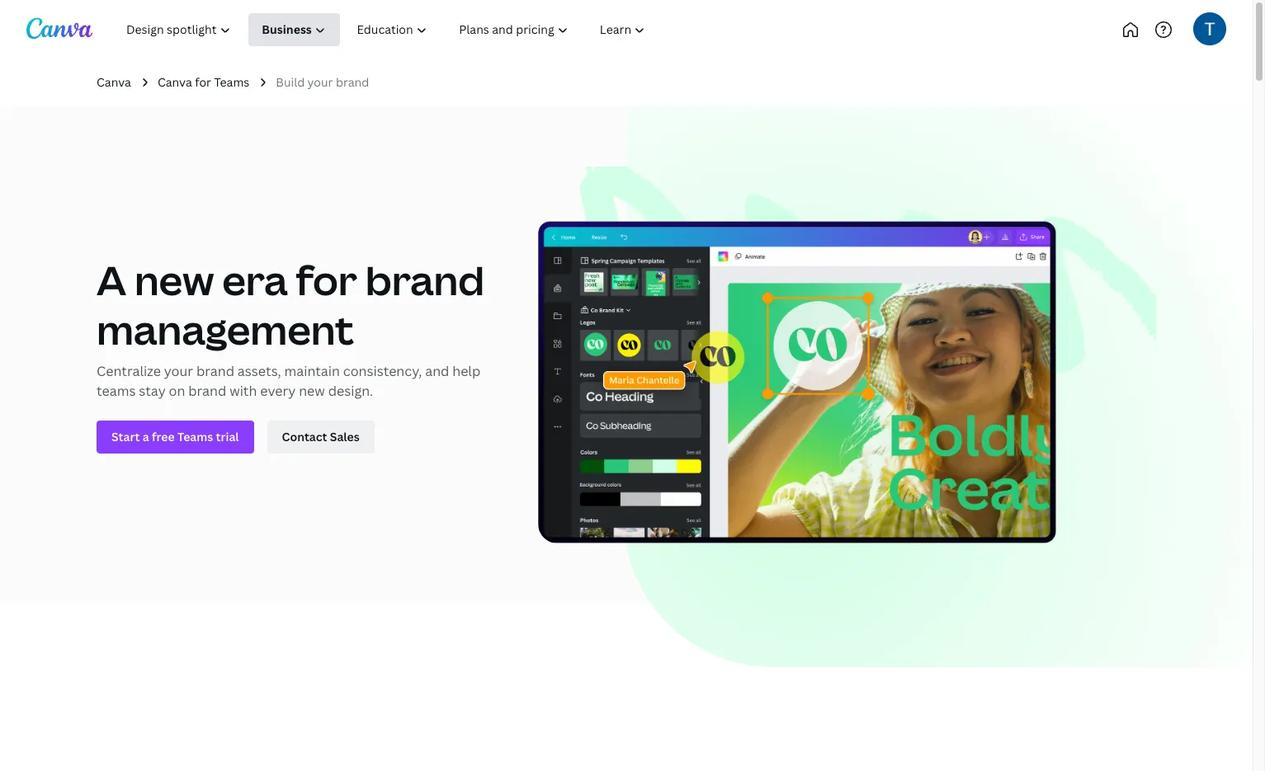 Task type: vqa. For each thing, say whether or not it's contained in the screenshot.
the left 'for'
yes



Task type: describe. For each thing, give the bounding box(es) containing it.
a
[[97, 254, 126, 307]]

and
[[425, 363, 449, 381]]

frame 10288828 (3) image
[[626, 107, 1253, 668]]

stay
[[139, 382, 166, 401]]

design.
[[328, 382, 373, 401]]

a new era for brand management centralize your brand assets, maintain consistency, and help teams stay on brand with every new design.
[[97, 254, 485, 401]]

for inside a new era for brand management centralize your brand assets, maintain consistency, and help teams stay on brand with every new design.
[[296, 254, 357, 307]]

assets,
[[238, 363, 281, 381]]

on
[[169, 382, 185, 401]]

canva for teams link
[[158, 73, 249, 92]]

0 vertical spatial for
[[195, 74, 211, 90]]

hero foreground img image
[[538, 167, 1156, 544]]

build
[[276, 74, 305, 90]]

teams
[[97, 382, 136, 401]]

with
[[230, 382, 257, 401]]

your inside a new era for brand management centralize your brand assets, maintain consistency, and help teams stay on brand with every new design.
[[164, 363, 193, 381]]

centralize
[[97, 363, 161, 381]]

canva link
[[97, 73, 131, 92]]

help
[[452, 363, 481, 381]]



Task type: locate. For each thing, give the bounding box(es) containing it.
1 vertical spatial new
[[299, 382, 325, 401]]

era
[[222, 254, 288, 307]]

0 horizontal spatial your
[[164, 363, 193, 381]]

new right a
[[134, 254, 214, 307]]

1 vertical spatial your
[[164, 363, 193, 381]]

canva for canva for teams
[[158, 74, 192, 90]]

teams
[[214, 74, 249, 90]]

maintain
[[284, 363, 340, 381]]

1 horizontal spatial new
[[299, 382, 325, 401]]

1 horizontal spatial your
[[308, 74, 333, 90]]

canva
[[97, 74, 131, 90], [158, 74, 192, 90]]

canva for teams
[[158, 74, 249, 90]]

for right era
[[296, 254, 357, 307]]

build your brand
[[276, 74, 369, 90]]

every
[[260, 382, 296, 401]]

1 vertical spatial for
[[296, 254, 357, 307]]

0 vertical spatial new
[[134, 254, 214, 307]]

brand
[[336, 74, 369, 90], [365, 254, 485, 307], [196, 363, 234, 381], [188, 382, 226, 401]]

your right build at top
[[308, 74, 333, 90]]

consistency,
[[343, 363, 422, 381]]

new down maintain
[[299, 382, 325, 401]]

1 canva from the left
[[97, 74, 131, 90]]

canva for canva
[[97, 74, 131, 90]]

management
[[97, 303, 354, 357]]

top level navigation element
[[112, 13, 716, 46]]

for left the teams
[[195, 74, 211, 90]]

1 horizontal spatial canva
[[158, 74, 192, 90]]

0 horizontal spatial new
[[134, 254, 214, 307]]

2 canva from the left
[[158, 74, 192, 90]]

0 vertical spatial your
[[308, 74, 333, 90]]

1 horizontal spatial for
[[296, 254, 357, 307]]

0 horizontal spatial canva
[[97, 74, 131, 90]]

your
[[308, 74, 333, 90], [164, 363, 193, 381]]

new
[[134, 254, 214, 307], [299, 382, 325, 401]]

0 horizontal spatial for
[[195, 74, 211, 90]]

your up on
[[164, 363, 193, 381]]

for
[[195, 74, 211, 90], [296, 254, 357, 307]]



